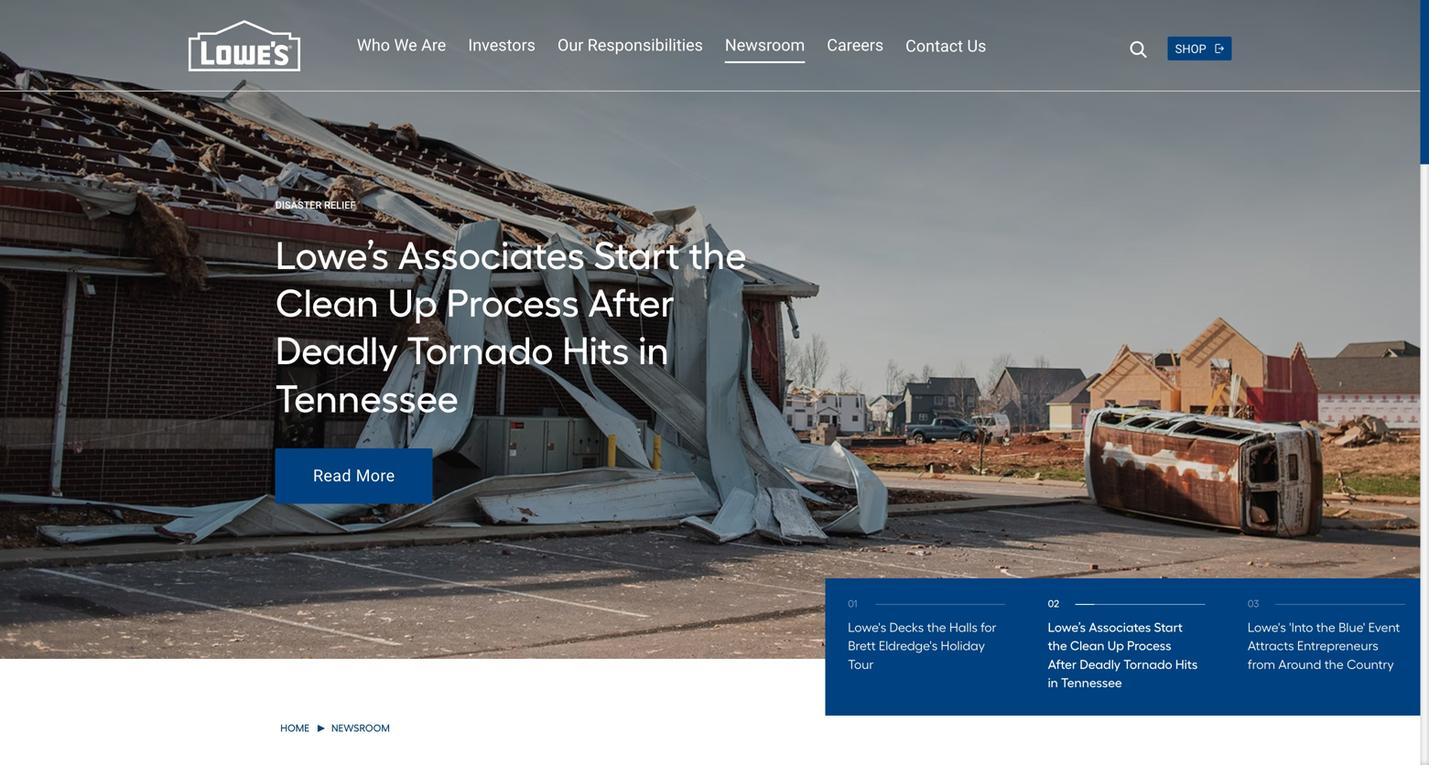 Task type: describe. For each thing, give the bounding box(es) containing it.
halls
[[950, 620, 978, 636]]

event
[[1369, 620, 1400, 636]]

decks
[[890, 620, 924, 636]]

contact us link
[[906, 35, 987, 58]]

who
[[357, 36, 390, 55]]

lowe's 'into the blue' event attracts entrepreneurs from around the country
[[1248, 620, 1400, 672]]

are
[[421, 36, 446, 55]]

our responsibilities
[[558, 36, 703, 55]]

read
[[313, 466, 352, 486]]

tour
[[848, 657, 874, 672]]

country
[[1347, 657, 1394, 672]]

who we are link
[[357, 34, 446, 57]]

who we are
[[357, 36, 446, 55]]

01
[[848, 598, 858, 610]]

1 vertical spatial newsroom
[[331, 722, 390, 735]]

shop link
[[1175, 42, 1225, 56]]

responsibilities
[[588, 36, 703, 55]]

in
[[1048, 675, 1058, 691]]

disaster
[[275, 200, 322, 211]]

the down the entrepreneurs on the right of the page
[[1325, 657, 1344, 672]]

deadly
[[1080, 657, 1121, 672]]

hits
[[1176, 657, 1198, 672]]

contact us
[[906, 37, 987, 56]]

careers link
[[827, 34, 884, 57]]

around
[[1279, 657, 1322, 672]]

the inside lowe's associates start the clean up process after deadly tornado hits in tennessee
[[1048, 638, 1067, 654]]

0 vertical spatial newsroom
[[725, 36, 805, 55]]

careers
[[827, 36, 884, 55]]

we
[[394, 36, 417, 55]]

02
[[1048, 598, 1060, 610]]

contact
[[906, 37, 963, 56]]

more
[[356, 466, 395, 486]]

read more button
[[275, 449, 433, 504]]

investors
[[468, 36, 536, 55]]

entrepreneurs
[[1297, 638, 1379, 654]]

our
[[558, 36, 584, 55]]



Task type: vqa. For each thing, say whether or not it's contained in the screenshot.
Lowe's
yes



Task type: locate. For each thing, give the bounding box(es) containing it.
disaster relief link
[[275, 197, 394, 214]]

lowe's
[[848, 620, 887, 636], [1248, 620, 1286, 636]]

lowe's inside lowe's decks the halls for brett eldredge's holiday tour
[[848, 620, 887, 636]]

2 lowe's from the left
[[1248, 620, 1286, 636]]

relief
[[324, 200, 356, 211]]

home link
[[280, 721, 309, 736]]

newsroom right home link
[[331, 722, 390, 735]]

newsroom link
[[725, 34, 805, 57]]

the
[[927, 620, 946, 636], [1317, 620, 1336, 636], [1048, 638, 1067, 654], [1325, 657, 1344, 672]]

brett
[[848, 638, 876, 654]]

from
[[1248, 657, 1276, 672]]

0 horizontal spatial newsroom
[[331, 722, 390, 735]]

lowe's for attracts
[[1248, 620, 1286, 636]]

lowe's decks the halls for brett eldredge's holiday tour
[[848, 620, 997, 672]]

our responsibilities link
[[558, 34, 703, 57]]

lowe's for brett
[[848, 620, 887, 636]]

the left the halls in the right of the page
[[927, 620, 946, 636]]

associates
[[1089, 620, 1151, 636]]

the up after
[[1048, 638, 1067, 654]]

shop
[[1175, 42, 1207, 56]]

clean
[[1070, 638, 1105, 654]]

us
[[967, 37, 987, 56]]

lowe's up brett
[[848, 620, 887, 636]]

the inside lowe's decks the halls for brett eldredge's holiday tour
[[927, 620, 946, 636]]

lowe's associates start the clean up process after deadly tornado hits in tennessee
[[1048, 620, 1198, 691]]

newsroom
[[725, 36, 805, 55], [331, 722, 390, 735]]

1 horizontal spatial lowe's
[[1248, 620, 1286, 636]]

for
[[981, 620, 997, 636]]

blue'
[[1339, 620, 1366, 636]]

tennessee
[[1061, 675, 1122, 691]]

lowe's up attracts
[[1248, 620, 1286, 636]]

eldredge's
[[879, 638, 938, 654]]

up
[[1108, 638, 1124, 654]]

1 horizontal spatial newsroom
[[725, 36, 805, 55]]

lowe's
[[1048, 620, 1086, 636]]

holiday
[[941, 638, 985, 654]]

start
[[1154, 620, 1183, 636]]

lowe's logo image
[[188, 20, 300, 72]]

0 horizontal spatial lowe's
[[848, 620, 887, 636]]

investors link
[[468, 34, 536, 57]]

attracts
[[1248, 638, 1294, 654]]

03
[[1248, 598, 1259, 610]]

after
[[1048, 657, 1077, 672]]

disaster relief
[[275, 200, 356, 211]]

process
[[1127, 638, 1172, 654]]

tornado
[[1124, 657, 1173, 672]]

the up the entrepreneurs on the right of the page
[[1317, 620, 1336, 636]]

newsroom left careers
[[725, 36, 805, 55]]

1 lowe's from the left
[[848, 620, 887, 636]]

'into
[[1289, 620, 1313, 636]]

read more
[[313, 466, 395, 486]]

lowe's inside lowe's 'into the blue' event attracts entrepreneurs from around the country
[[1248, 620, 1286, 636]]

home
[[280, 722, 309, 735]]



